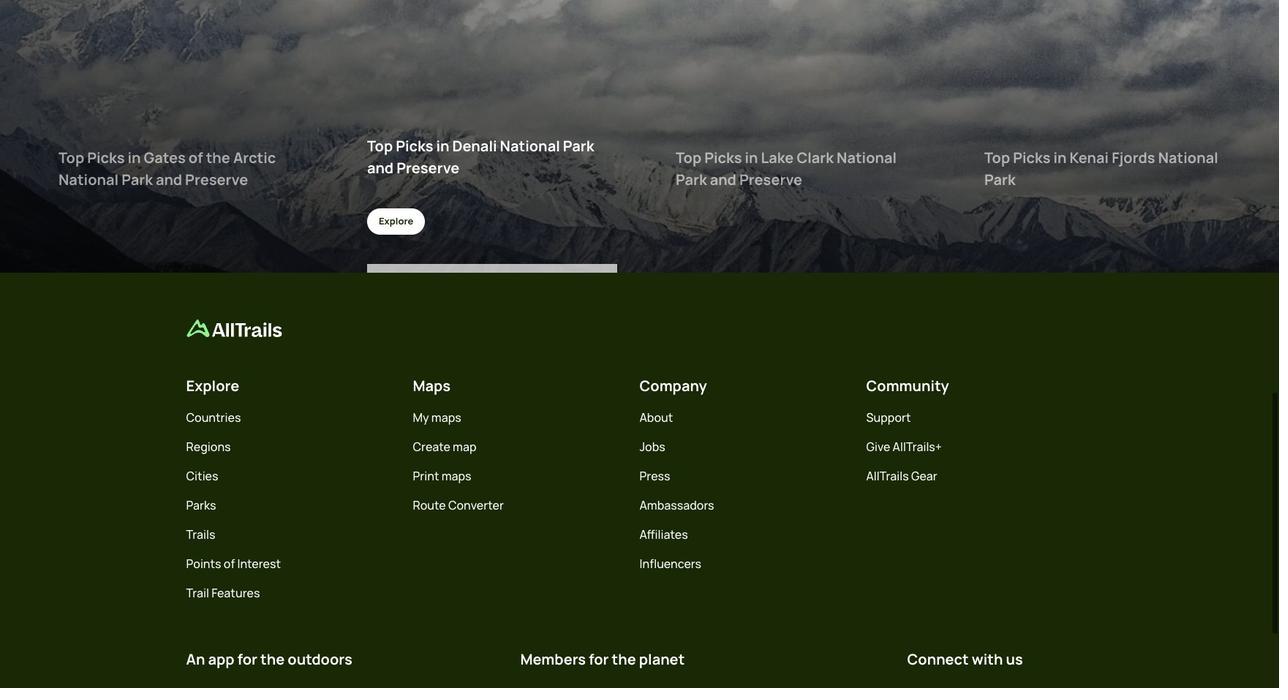 Task type: describe. For each thing, give the bounding box(es) containing it.
picks for preserve
[[396, 136, 434, 156]]

members for the planet
[[521, 650, 685, 670]]

trail
[[186, 585, 209, 602]]

preserve inside top picks in lake clark national park and preserve
[[740, 170, 803, 190]]

press
[[640, 468, 671, 484]]

kenai
[[1070, 148, 1110, 168]]

influencers
[[640, 556, 702, 572]]

points of interest
[[186, 556, 281, 572]]

alltrails
[[867, 468, 909, 484]]

create
[[413, 439, 451, 455]]

print maps link
[[413, 468, 472, 484]]

give alltrails+ link
[[867, 439, 943, 455]]

alltrails+
[[893, 439, 943, 455]]

maps
[[413, 376, 451, 396]]

ambassadors link
[[640, 498, 715, 514]]

maps for my maps
[[432, 410, 462, 426]]

lake
[[762, 148, 794, 168]]

route
[[413, 498, 446, 514]]

park inside top picks in lake clark national park and preserve
[[676, 170, 707, 190]]

picks inside the top picks in kenai fjords national park
[[1014, 148, 1051, 168]]

in for lake
[[745, 148, 759, 168]]

members
[[521, 650, 586, 670]]

features
[[212, 585, 260, 602]]

gear
[[912, 468, 938, 484]]

1 for from the left
[[238, 650, 258, 670]]

trail features
[[186, 585, 260, 602]]

top picks in gates of the arctic national park and preserve
[[59, 148, 276, 190]]

explore for preserve
[[379, 215, 414, 228]]

top picks in kenai fjords national park
[[985, 148, 1219, 190]]

gates
[[144, 148, 186, 168]]

park inside top picks in gates of the arctic national park and preserve
[[122, 170, 153, 190]]

denali
[[453, 136, 497, 156]]

support
[[867, 410, 912, 426]]

map
[[453, 439, 477, 455]]

points
[[186, 556, 221, 572]]

explore link for preserve
[[367, 209, 425, 235]]

give
[[867, 439, 891, 455]]

1 horizontal spatial of
[[224, 556, 235, 572]]

company link
[[640, 376, 707, 396]]

top picks in lake clark national park and preserve
[[676, 148, 897, 190]]

connect
[[908, 650, 969, 670]]

press link
[[640, 468, 671, 484]]

influencers link
[[640, 556, 702, 572]]

my
[[413, 410, 429, 426]]

maps link
[[413, 376, 451, 396]]

cities link
[[186, 468, 218, 484]]

ambassadors
[[640, 498, 715, 514]]

jobs
[[640, 439, 666, 455]]

picks for and
[[705, 148, 742, 168]]

route converter link
[[413, 498, 504, 514]]

print maps
[[413, 468, 472, 484]]

national inside top picks in gates of the arctic national park and preserve
[[59, 170, 119, 190]]

national inside the top picks in kenai fjords national park
[[1159, 148, 1219, 168]]

converter
[[449, 498, 504, 514]]

in for denali
[[437, 136, 450, 156]]

top picks in denali national park and preserve
[[367, 136, 595, 178]]

print
[[413, 468, 440, 484]]



Task type: locate. For each thing, give the bounding box(es) containing it.
explore link
[[59, 209, 117, 235], [367, 209, 425, 235], [676, 209, 734, 235], [985, 209, 1043, 235], [186, 376, 240, 396]]

in inside top picks in gates of the arctic national park and preserve
[[128, 148, 141, 168]]

community link
[[867, 376, 950, 396]]

in for gates
[[128, 148, 141, 168]]

picks left lake
[[705, 148, 742, 168]]

explore
[[70, 215, 105, 228], [379, 215, 414, 228], [688, 215, 723, 228], [997, 215, 1031, 228], [186, 376, 240, 396]]

countries
[[186, 410, 241, 426]]

points of interest link
[[186, 556, 281, 572]]

of right 'points'
[[224, 556, 235, 572]]

give alltrails+
[[867, 439, 943, 455]]

planet
[[639, 650, 685, 670]]

an app for the outdoors
[[186, 650, 353, 670]]

the
[[206, 148, 230, 168], [261, 650, 285, 670], [612, 650, 637, 670]]

arctic
[[233, 148, 276, 168]]

trails
[[186, 527, 215, 543]]

and inside top picks in lake clark national park and preserve
[[710, 170, 737, 190]]

in left denali
[[437, 136, 450, 156]]

2 horizontal spatial the
[[612, 650, 637, 670]]

preserve inside top picks in gates of the arctic national park and preserve
[[185, 170, 248, 190]]

and
[[367, 158, 394, 178], [156, 170, 182, 190], [710, 170, 737, 190]]

alltrails gear
[[867, 468, 938, 484]]

clark
[[797, 148, 834, 168]]

picks left kenai
[[1014, 148, 1051, 168]]

explore link for national
[[59, 209, 117, 235]]

0 horizontal spatial for
[[238, 650, 258, 670]]

1 vertical spatial of
[[224, 556, 235, 572]]

company
[[640, 376, 707, 396]]

countries link
[[186, 410, 241, 426]]

0 vertical spatial of
[[189, 148, 203, 168]]

create map link
[[413, 439, 477, 455]]

picks left denali
[[396, 136, 434, 156]]

top for top picks in kenai fjords national park
[[985, 148, 1011, 168]]

dialog
[[0, 0, 1280, 689]]

in
[[437, 136, 450, 156], [128, 148, 141, 168], [745, 148, 759, 168], [1054, 148, 1067, 168]]

cookie consent banner dialog
[[18, 619, 1262, 671]]

community
[[867, 376, 950, 396]]

app
[[208, 650, 235, 670]]

outdoors
[[288, 650, 353, 670]]

regions
[[186, 439, 231, 455]]

explore for and
[[688, 215, 723, 228]]

and inside top picks in gates of the arctic national park and preserve
[[156, 170, 182, 190]]

picks inside top picks in lake clark national park and preserve
[[705, 148, 742, 168]]

2 horizontal spatial and
[[710, 170, 737, 190]]

an
[[186, 650, 205, 670]]

jobs link
[[640, 439, 666, 455]]

top inside top picks in gates of the arctic national park and preserve
[[59, 148, 84, 168]]

0 horizontal spatial and
[[156, 170, 182, 190]]

top for top picks in lake clark national park and preserve
[[676, 148, 702, 168]]

my maps link
[[413, 410, 462, 426]]

for right members
[[589, 650, 609, 670]]

in inside top picks in lake clark national park and preserve
[[745, 148, 759, 168]]

park
[[563, 136, 595, 156], [122, 170, 153, 190], [676, 170, 707, 190], [985, 170, 1016, 190]]

picks inside top picks in denali national park and preserve
[[396, 136, 434, 156]]

0 horizontal spatial the
[[206, 148, 230, 168]]

for right app
[[238, 650, 258, 670]]

preserve down arctic at the top of the page
[[185, 170, 248, 190]]

picks
[[396, 136, 434, 156], [87, 148, 125, 168], [705, 148, 742, 168], [1014, 148, 1051, 168]]

about
[[640, 410, 673, 426]]

parks link
[[186, 498, 216, 514]]

top inside top picks in denali national park and preserve
[[367, 136, 393, 156]]

route converter
[[413, 498, 504, 514]]

picks for national
[[87, 148, 125, 168]]

explore link for and
[[676, 209, 734, 235]]

support link
[[867, 410, 912, 426]]

top inside top picks in lake clark national park and preserve
[[676, 148, 702, 168]]

for
[[238, 650, 258, 670], [589, 650, 609, 670]]

the left outdoors on the bottom left
[[261, 650, 285, 670]]

top for top picks in gates of the arctic national park and preserve
[[59, 148, 84, 168]]

national inside top picks in lake clark national park and preserve
[[837, 148, 897, 168]]

2 for from the left
[[589, 650, 609, 670]]

the inside top picks in gates of the arctic national park and preserve
[[206, 148, 230, 168]]

about link
[[640, 410, 673, 426]]

in left lake
[[745, 148, 759, 168]]

0 horizontal spatial preserve
[[185, 170, 248, 190]]

with
[[972, 650, 1004, 670]]

trail features link
[[186, 585, 260, 602]]

park inside top picks in denali national park and preserve
[[563, 136, 595, 156]]

the left the planet
[[612, 650, 637, 670]]

national inside top picks in denali national park and preserve
[[500, 136, 560, 156]]

the left arctic at the top of the page
[[206, 148, 230, 168]]

parks
[[186, 498, 216, 514]]

maps up route converter link
[[442, 468, 472, 484]]

maps for print maps
[[442, 468, 472, 484]]

alltrails gear link
[[867, 468, 938, 484]]

my maps
[[413, 410, 462, 426]]

picks inside top picks in gates of the arctic national park and preserve
[[87, 148, 125, 168]]

2 horizontal spatial preserve
[[740, 170, 803, 190]]

1 horizontal spatial preserve
[[397, 158, 460, 178]]

maps
[[432, 410, 462, 426], [442, 468, 472, 484]]

in left kenai
[[1054, 148, 1067, 168]]

us
[[1007, 650, 1024, 670]]

1 horizontal spatial and
[[367, 158, 394, 178]]

1 horizontal spatial the
[[261, 650, 285, 670]]

interest
[[237, 556, 281, 572]]

in for kenai
[[1054, 148, 1067, 168]]

0 vertical spatial maps
[[432, 410, 462, 426]]

preserve inside top picks in denali national park and preserve
[[397, 158, 460, 178]]

of right gates
[[189, 148, 203, 168]]

picks left gates
[[87, 148, 125, 168]]

regions link
[[186, 439, 231, 455]]

create map
[[413, 439, 477, 455]]

affiliates link
[[640, 527, 688, 543]]

in inside the top picks in kenai fjords national park
[[1054, 148, 1067, 168]]

0 horizontal spatial of
[[189, 148, 203, 168]]

preserve down denali
[[397, 158, 460, 178]]

national
[[500, 136, 560, 156], [837, 148, 897, 168], [1159, 148, 1219, 168], [59, 170, 119, 190]]

1 vertical spatial maps
[[442, 468, 472, 484]]

top for top picks in denali national park and preserve
[[367, 136, 393, 156]]

top
[[367, 136, 393, 156], [59, 148, 84, 168], [676, 148, 702, 168], [985, 148, 1011, 168]]

explore for national
[[70, 215, 105, 228]]

in left gates
[[128, 148, 141, 168]]

connect with us
[[908, 650, 1024, 670]]

maps right my
[[432, 410, 462, 426]]

alltrails image
[[186, 320, 282, 337]]

affiliates
[[640, 527, 688, 543]]

preserve
[[397, 158, 460, 178], [185, 170, 248, 190], [740, 170, 803, 190]]

and inside top picks in denali national park and preserve
[[367, 158, 394, 178]]

preserve down lake
[[740, 170, 803, 190]]

of inside top picks in gates of the arctic national park and preserve
[[189, 148, 203, 168]]

cities
[[186, 468, 218, 484]]

park inside the top picks in kenai fjords national park
[[985, 170, 1016, 190]]

of
[[189, 148, 203, 168], [224, 556, 235, 572]]

1 horizontal spatial for
[[589, 650, 609, 670]]

top inside the top picks in kenai fjords national park
[[985, 148, 1011, 168]]

fjords
[[1112, 148, 1156, 168]]

trails link
[[186, 527, 215, 543]]

in inside top picks in denali national park and preserve
[[437, 136, 450, 156]]



Task type: vqa. For each thing, say whether or not it's contained in the screenshot.
features
yes



